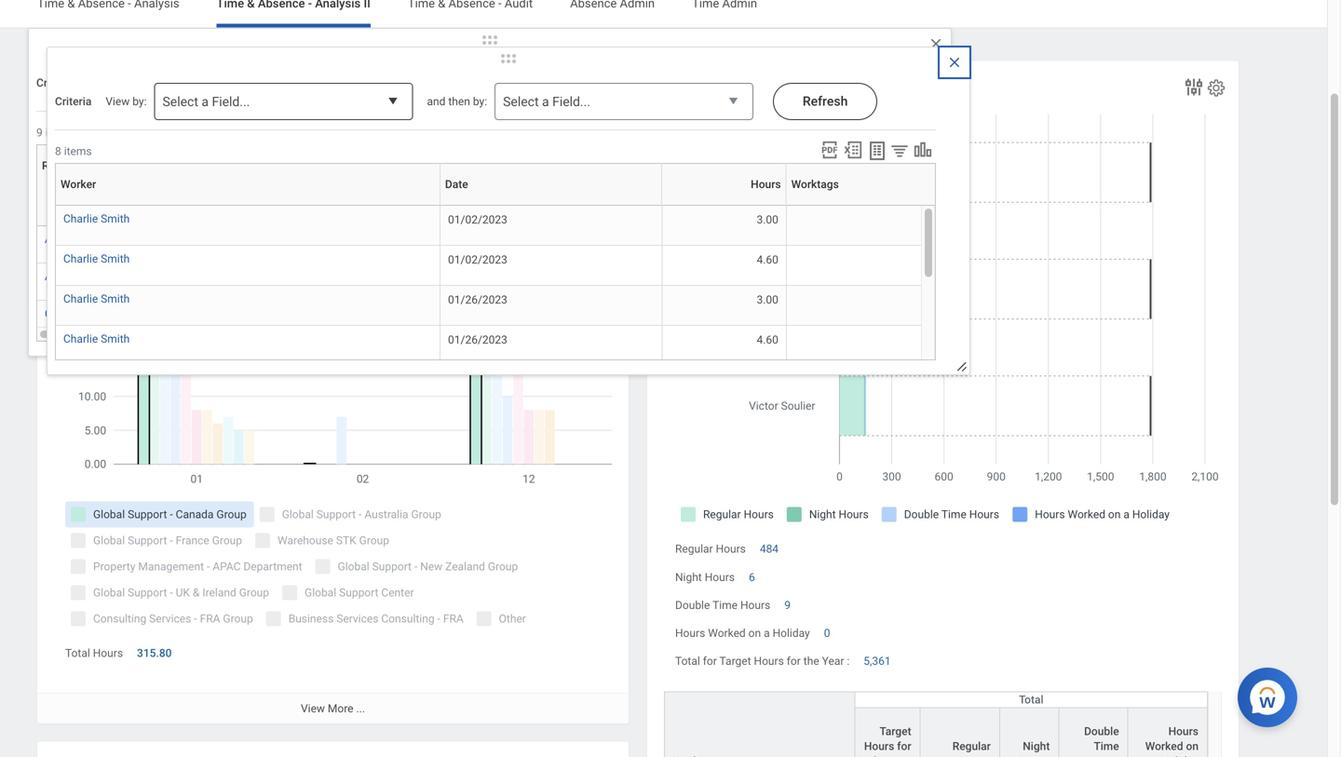 Task type: vqa. For each thing, say whether or not it's contained in the screenshot.
expand table icon
no



Task type: locate. For each thing, give the bounding box(es) containing it.
hours left "night hours" popup button in the right of the page
[[961, 755, 991, 757]]

customer inside senior customer services representative
[[814, 172, 863, 185]]

1 vertical spatial associate
[[509, 185, 559, 198]]

- for eastern
[[70, 307, 73, 320]]

select a field... up administrative
[[162, 94, 250, 109]]

customer inside the customer service representative
[[596, 159, 644, 172]]

1 smith from the top
[[101, 212, 130, 225]]

then
[[430, 76, 452, 89], [448, 95, 470, 108]]

1 vertical spatial criteria
[[55, 95, 92, 108]]

configure yearly hours workers summary image
[[1206, 78, 1227, 98]]

the
[[804, 655, 819, 668], [870, 755, 886, 757]]

2 16.00 from the left
[[878, 271, 906, 284]]

charlie smith link down australia
[[63, 249, 130, 265]]

2 3.00 from the top
[[757, 293, 778, 306]]

2 field... from the left
[[552, 94, 590, 109]]

close image for move modal image at the top left of the page
[[947, 55, 962, 70]]

associate inside associate consultant
[[250, 159, 300, 172]]

hours inside target hours for the year
[[864, 740, 894, 753]]

select to filter grid data image
[[871, 122, 891, 142], [889, 141, 910, 160]]

0 horizontal spatial time
[[713, 599, 738, 612]]

senior inside senior customer services representative
[[831, 159, 863, 172]]

8
[[55, 145, 61, 158]]

1 vertical spatial and then by:
[[427, 95, 487, 108]]

hours inside the double time hours
[[1089, 755, 1119, 757]]

0 vertical spatial on
[[748, 627, 761, 640]]

hours down the details view - expand/collapse chart icon
[[890, 172, 920, 185]]

2 vertical spatial -
[[70, 307, 73, 320]]

tab list
[[19, 0, 1309, 27]]

move modal image
[[471, 29, 509, 51]]

toolbar down 'summary'
[[795, 121, 917, 144]]

export to excel image right view printable version (pdf) icon at the right top
[[824, 121, 845, 142]]

the inside target hours for the year
[[870, 755, 886, 757]]

regular hours left "night hours" popup button in the right of the page
[[953, 740, 991, 757]]

16.00 right 'zealand'
[[193, 271, 221, 284]]

16.00 button
[[193, 270, 224, 285], [878, 270, 909, 285]]

0 vertical spatial associate
[[250, 159, 300, 172]]

toolbar up worktags button
[[814, 140, 936, 163]]

operator right maintenance technician button on the top
[[734, 198, 778, 211]]

holiday inside 'popup button'
[[1161, 755, 1199, 757]]

resize modal image
[[956, 360, 970, 374]]

charlie smith for 1st 'charlie smith' link from the bottom of the page
[[63, 332, 130, 346]]

center
[[331, 172, 365, 185], [745, 185, 778, 198]]

apa left australia
[[45, 233, 66, 246]]

service
[[522, 172, 559, 185], [607, 172, 644, 185]]

for
[[703, 655, 717, 668], [787, 655, 801, 668], [897, 740, 911, 753]]

regular left "night hours" popup button in the right of the page
[[953, 740, 991, 753]]

field... inside select a field... popup button
[[552, 94, 590, 109]]

0 vertical spatial double time hours
[[675, 599, 770, 612]]

- inside apa - new zealand link
[[68, 270, 71, 283]]

4.60 for 01/26/2023
[[757, 333, 778, 346]]

hours right double time hours popup button
[[1168, 725, 1199, 738]]

2 select from the left
[[503, 94, 539, 109]]

customer service associate button
[[504, 144, 571, 225]]

charlie smith for 1st 'charlie smith' link from the top of the page
[[63, 212, 130, 225]]

1 vertical spatial double
[[1084, 725, 1119, 738]]

close image for move modal icon
[[929, 36, 943, 51]]

1 senior from the left
[[746, 159, 778, 172]]

regular left '484'
[[675, 543, 713, 556]]

charlie up new
[[63, 252, 98, 265]]

0 horizontal spatial customer
[[510, 159, 559, 172]]

double time hours inside double time hours popup button
[[1084, 725, 1119, 757]]

select a field... down move modal image at the top left of the page
[[503, 94, 590, 109]]

holiday
[[773, 627, 810, 640], [1161, 755, 1199, 757]]

charlie smith down eastern at the top
[[63, 332, 130, 346]]

worked inside the hours worked on a holiday 'popup button'
[[1145, 740, 1183, 753]]

double left the hours worked on a holiday 'popup button'
[[1084, 725, 1119, 738]]

0 horizontal spatial select
[[162, 94, 198, 109]]

1 horizontal spatial select
[[503, 94, 539, 109]]

consultant right assistant
[[245, 172, 300, 185]]

0 horizontal spatial for
[[703, 655, 717, 668]]

1 vertical spatial time
[[1094, 740, 1119, 753]]

regular hours
[[675, 543, 746, 556], [953, 740, 991, 757]]

1 horizontal spatial 9
[[784, 599, 791, 612]]

field...
[[212, 94, 250, 109], [552, 94, 590, 109]]

service inside the customer service representative
[[607, 172, 644, 185]]

1 select from the left
[[162, 94, 198, 109]]

1 vertical spatial on
[[1186, 740, 1199, 753]]

3 charlie smith from the top
[[63, 292, 130, 305]]

representative right the customer service associate
[[570, 185, 644, 198]]

1 service from the left
[[522, 172, 559, 185]]

export to excel image right view printable version (pdf) image on the right top of page
[[843, 140, 863, 160]]

the left :
[[804, 655, 819, 668]]

row
[[664, 707, 1208, 757]]

representative
[[570, 185, 644, 198], [788, 198, 863, 211]]

hours down 6 button
[[740, 599, 770, 612]]

2 service from the left
[[607, 172, 644, 185]]

smith for second 'charlie smith' link from the bottom of the page
[[101, 292, 130, 305]]

year inside target hours for the year
[[889, 755, 911, 757]]

0 horizontal spatial center
[[331, 172, 365, 185]]

0 vertical spatial 9
[[36, 126, 43, 139]]

0 horizontal spatial select a field...
[[162, 94, 250, 109]]

field... up administrative
[[212, 94, 250, 109]]

holiday down 9 button
[[773, 627, 810, 640]]

0 horizontal spatial service
[[522, 172, 559, 185]]

1 01/26/2023 from the top
[[448, 293, 507, 306]]

consultant up date in the left top of the page
[[440, 159, 494, 172]]

1 vertical spatial night
[[1023, 740, 1050, 753]]

a left month
[[202, 94, 209, 109]]

hours left the 'regular hours' popup button
[[864, 740, 894, 753]]

year left :
[[822, 655, 844, 668]]

0 horizontal spatial year
[[822, 655, 844, 668]]

select to filter grid data image left the details view - expand/collapse chart icon
[[889, 141, 910, 160]]

service inside the customer service associate
[[522, 172, 559, 185]]

target inside target hours for the year
[[880, 725, 911, 738]]

01/26/2023 for 4.60
[[448, 333, 507, 346]]

total inside overtime trending by month element
[[65, 647, 90, 660]]

zealand
[[99, 270, 139, 283]]

total hours
[[890, 159, 920, 185], [65, 647, 123, 660]]

year
[[822, 655, 844, 668], [889, 755, 911, 757]]

1 horizontal spatial on
[[1186, 740, 1199, 753]]

hours worked on a holiday up the total for target hours for the year :
[[675, 627, 810, 640]]

and then by: up clerk
[[408, 76, 469, 89]]

customer inside the customer service associate
[[510, 159, 559, 172]]

time left 9 button
[[713, 599, 738, 612]]

toolbar
[[795, 121, 917, 144], [814, 140, 936, 163]]

1 horizontal spatial worked
[[1145, 740, 1183, 753]]

a right double time hours popup button
[[1152, 755, 1158, 757]]

0 vertical spatial refresh
[[784, 75, 829, 90]]

01/26/2023 for 3.00
[[448, 293, 507, 306]]

move modal image
[[490, 47, 527, 70]]

and
[[408, 76, 427, 89], [427, 95, 446, 108]]

date
[[445, 178, 468, 191]]

total
[[896, 159, 920, 172], [65, 647, 90, 660], [675, 655, 700, 668], [1019, 693, 1044, 706]]

associate down select a field... dropdown button
[[250, 159, 300, 172]]

2 apa from the top
[[45, 270, 66, 283]]

total hours left 315.80
[[65, 647, 123, 660]]

administrative assistant button
[[163, 144, 247, 225]]

0 horizontal spatial consultant
[[245, 172, 300, 185]]

center left the clerk 'button' on the top of page
[[331, 172, 365, 185]]

0 horizontal spatial night
[[675, 571, 702, 584]]

export to worksheets image for refresh
[[848, 121, 870, 143]]

1 vertical spatial target
[[880, 725, 911, 738]]

3.00 for 01/02/2023
[[757, 213, 778, 226]]

smith down eastern at the top
[[101, 332, 130, 346]]

senior inside senior call center operator
[[746, 159, 778, 172]]

view for view more ...
[[301, 702, 325, 715]]

1 vertical spatial then
[[448, 95, 470, 108]]

1 01/02/2023 from the top
[[448, 213, 507, 226]]

1 horizontal spatial time
[[1094, 740, 1119, 753]]

1 16.00 from the left
[[193, 271, 221, 284]]

night hours
[[675, 571, 735, 584], [1020, 740, 1050, 757]]

worked right double time hours popup button
[[1145, 740, 1183, 753]]

view more ...
[[301, 702, 365, 715]]

then up date in the left top of the page
[[448, 95, 470, 108]]

1 horizontal spatial center
[[745, 185, 778, 198]]

0 vertical spatial apa
[[45, 233, 66, 246]]

charlie
[[63, 212, 98, 225], [63, 252, 98, 265], [63, 292, 98, 305], [63, 332, 98, 346]]

1 horizontal spatial the
[[870, 755, 886, 757]]

0 horizontal spatial target
[[720, 655, 751, 668]]

hours left the hours worked on a holiday 'popup button'
[[1089, 755, 1119, 757]]

- right can
[[70, 307, 73, 320]]

2 4.60 from the top
[[757, 333, 778, 346]]

more
[[328, 702, 353, 715]]

- left new
[[68, 270, 71, 283]]

double time hours left the hours worked on a holiday 'popup button'
[[1084, 725, 1119, 757]]

16.00 button down 80.80 "button"
[[878, 270, 909, 285]]

1 vertical spatial double time hours
[[1084, 725, 1119, 757]]

charlie smith up australia
[[63, 212, 130, 225]]

service left maintenance technician at top
[[607, 172, 644, 185]]

operator up 50.40 'button'
[[321, 185, 365, 198]]

80.80 button
[[878, 233, 909, 248]]

1 vertical spatial regular hours
[[953, 740, 991, 757]]

2 senior from the left
[[831, 159, 863, 172]]

senior for customer
[[831, 159, 863, 172]]

worktags button
[[791, 178, 916, 191]]

hours worked on a holiday right double time hours popup button
[[1145, 725, 1199, 757]]

1 vertical spatial items
[[64, 145, 92, 158]]

1 horizontal spatial 16.00 button
[[878, 270, 909, 285]]

2 charlie from the top
[[63, 252, 98, 265]]

2 01/02/2023 from the top
[[448, 253, 507, 266]]

1 vertical spatial holiday
[[1161, 755, 1199, 757]]

call left the clerk 'button' on the top of page
[[346, 159, 365, 172]]

16.00 for 1st 16.00 button from the right
[[878, 271, 906, 284]]

smith up australia
[[101, 212, 130, 225]]

hours inside hours worked on a holiday
[[1168, 725, 1199, 738]]

0 vertical spatial regular
[[675, 543, 713, 556]]

charlie down can - eastern
[[63, 332, 98, 346]]

yearly hours workers summary
[[664, 79, 900, 99]]

hours
[[713, 79, 758, 99], [890, 172, 920, 185], [751, 178, 781, 191], [716, 543, 746, 556], [705, 571, 735, 584], [740, 599, 770, 612], [675, 627, 705, 640], [93, 647, 123, 660], [754, 655, 784, 668], [1168, 725, 1199, 738], [864, 740, 894, 753], [961, 755, 991, 757], [1020, 755, 1050, 757], [1089, 755, 1119, 757]]

apa
[[45, 233, 66, 246], [45, 270, 66, 283]]

1 apa from the top
[[45, 233, 66, 246]]

select inside popup button
[[503, 94, 539, 109]]

target
[[720, 655, 751, 668], [880, 725, 911, 738]]

call inside senior call center operator
[[759, 172, 778, 185]]

0 horizontal spatial 16.00 button
[[193, 270, 224, 285]]

and then by:
[[408, 76, 469, 89], [427, 95, 487, 108]]

0 vertical spatial 4.60
[[757, 253, 778, 266]]

select a field...
[[162, 94, 250, 109], [503, 94, 590, 109]]

consultant inside button
[[245, 172, 300, 185]]

0 horizontal spatial total hours
[[65, 647, 123, 660]]

16.00 down 80.80 "button"
[[878, 271, 906, 284]]

consultant
[[440, 159, 494, 172], [245, 172, 300, 185]]

1 horizontal spatial associate
[[509, 185, 559, 198]]

charlie smith link
[[63, 209, 130, 225], [63, 249, 130, 265], [63, 289, 130, 305], [63, 329, 130, 346]]

a up the total for target hours for the year :
[[764, 627, 770, 640]]

1 horizontal spatial double time hours
[[1084, 725, 1119, 757]]

export to excel image
[[824, 121, 845, 142], [843, 140, 863, 160]]

-
[[68, 233, 71, 246], [68, 270, 71, 283], [70, 307, 73, 320]]

9 button
[[784, 598, 794, 613]]

1 horizontal spatial double
[[1084, 725, 1119, 738]]

- left australia
[[68, 233, 71, 246]]

a inside dropdown button
[[202, 94, 209, 109]]

hours inside 'regular hours'
[[961, 755, 991, 757]]

representative down worktags in the right top of the page
[[788, 198, 863, 211]]

services
[[820, 185, 863, 198]]

- inside apa - australia link
[[68, 233, 71, 246]]

1 horizontal spatial consultant
[[440, 159, 494, 172]]

charlie smith link down eastern at the top
[[63, 329, 130, 346]]

night left 6
[[675, 571, 702, 584]]

3 charlie smith link from the top
[[63, 289, 130, 305]]

0 vertical spatial year
[[822, 655, 844, 668]]

center left worktags in the right top of the page
[[745, 185, 778, 198]]

1 16.00 button from the left
[[193, 270, 224, 285]]

field... up date button
[[552, 94, 590, 109]]

senior call center operator
[[734, 159, 778, 211]]

select down move modal image at the top left of the page
[[503, 94, 539, 109]]

apa for apa - new zealand
[[45, 270, 66, 283]]

night inside popup button
[[1023, 740, 1050, 753]]

1 vertical spatial worked
[[1145, 740, 1183, 753]]

2 horizontal spatial by:
[[473, 95, 487, 108]]

total row
[[664, 691, 1208, 757]]

0 horizontal spatial regular hours
[[675, 543, 746, 556]]

1 vertical spatial regular
[[953, 740, 991, 753]]

a
[[202, 94, 209, 109], [542, 94, 549, 109], [764, 627, 770, 640], [1152, 755, 1158, 757]]

1 horizontal spatial total hours
[[890, 159, 920, 185]]

1 vertical spatial 01/02/2023
[[448, 253, 507, 266]]

1 horizontal spatial view
[[301, 702, 325, 715]]

0.00
[[199, 234, 221, 247], [264, 234, 285, 247], [394, 234, 416, 247], [458, 234, 480, 247], [524, 234, 545, 247], [608, 234, 630, 247], [742, 234, 764, 247], [827, 234, 849, 247], [264, 271, 285, 284], [329, 271, 351, 284], [394, 271, 416, 284], [458, 271, 480, 284], [524, 271, 545, 284], [608, 271, 630, 284], [684, 271, 706, 284], [742, 271, 764, 284], [827, 271, 849, 284]]

total hours right services
[[890, 159, 920, 185]]

by:
[[454, 76, 469, 89], [132, 95, 147, 108], [473, 95, 487, 108]]

night
[[675, 571, 702, 584], [1023, 740, 1050, 753]]

2 smith from the top
[[101, 252, 130, 265]]

toolbar for refresh
[[795, 121, 917, 144]]

view
[[106, 95, 130, 108], [301, 702, 325, 715]]

0 vertical spatial night hours
[[675, 571, 735, 584]]

1 field... from the left
[[212, 94, 250, 109]]

operator
[[321, 185, 365, 198], [734, 198, 778, 211]]

1 vertical spatial total hours
[[65, 647, 123, 660]]

charlie smith up apa - new zealand link
[[63, 252, 130, 265]]

0 horizontal spatial regular
[[675, 543, 713, 556]]

1 vertical spatial 9
[[784, 599, 791, 612]]

select a field... inside popup button
[[503, 94, 590, 109]]

0 horizontal spatial hours worked on a holiday
[[675, 627, 810, 640]]

16.00 button right 'zealand'
[[193, 270, 224, 285]]

charlie smith
[[63, 212, 130, 225], [63, 252, 130, 265], [63, 292, 130, 305], [63, 332, 130, 346]]

0 vertical spatial night
[[675, 571, 702, 584]]

select to filter grid data image up 'total hours' button
[[871, 122, 891, 142]]

holiday right double time hours popup button
[[1161, 755, 1199, 757]]

senior
[[746, 159, 778, 172], [831, 159, 863, 172]]

- inside can - eastern link
[[70, 307, 73, 320]]

on inside 'popup button'
[[1186, 740, 1199, 753]]

4 smith from the top
[[101, 332, 130, 346]]

1 3.00 from the top
[[757, 213, 778, 226]]

overtime trending by month element
[[37, 61, 629, 724]]

criteria for select a field...
[[55, 95, 92, 108]]

01/02/2023 for 4.60
[[448, 253, 507, 266]]

0 vertical spatial view
[[106, 95, 130, 108]]

1 vertical spatial the
[[870, 755, 886, 757]]

hours worked on a holiday
[[675, 627, 810, 640], [1145, 725, 1199, 757]]

region
[[42, 159, 77, 172]]

3 smith from the top
[[101, 292, 130, 305]]

01/26/2023
[[448, 293, 507, 306], [448, 333, 507, 346]]

items right 8
[[64, 145, 92, 158]]

double time hours button
[[1059, 708, 1128, 757]]

senior call center operator button
[[730, 144, 790, 225]]

1 horizontal spatial call
[[759, 172, 778, 185]]

items up 8
[[45, 126, 73, 139]]

3.00
[[757, 213, 778, 226], [757, 293, 778, 306]]

charlie smith link up eastern at the top
[[63, 289, 130, 305]]

0 horizontal spatial senior
[[746, 159, 778, 172]]

export to worksheets image right view printable version (pdf) image on the right top of page
[[848, 121, 870, 143]]

1 horizontal spatial holiday
[[1161, 755, 1199, 757]]

time left the hours worked on a holiday 'popup button'
[[1094, 740, 1119, 753]]

1 horizontal spatial service
[[607, 172, 644, 185]]

charlie up apa - australia link
[[63, 212, 98, 225]]

and then by: down move modal icon
[[427, 95, 487, 108]]

0 vertical spatial -
[[68, 233, 71, 246]]

1 charlie smith from the top
[[63, 212, 130, 225]]

01/02/2023 down date in the left top of the page
[[448, 213, 507, 226]]

target left the 'regular hours' popup button
[[880, 725, 911, 738]]

0 horizontal spatial operator
[[321, 185, 365, 198]]

charlie smith link up australia
[[63, 209, 130, 225]]

associate consultant
[[245, 159, 300, 185]]

can - eastern link
[[45, 304, 114, 320]]

smith up 'zealand'
[[101, 252, 130, 265]]

apa left new
[[45, 270, 66, 283]]

0 horizontal spatial field...
[[212, 94, 250, 109]]

service left the customer service representative
[[522, 172, 559, 185]]

4.60 for 01/02/2023
[[757, 253, 778, 266]]

maintenance
[[655, 159, 719, 172]]

0 horizontal spatial 16.00
[[193, 271, 221, 284]]

worked
[[708, 627, 746, 640], [1145, 740, 1183, 753]]

a inside popup button
[[542, 94, 549, 109]]

9 for 9 items
[[36, 126, 43, 139]]

service for representative
[[607, 172, 644, 185]]

close image
[[929, 36, 943, 51], [947, 55, 962, 70]]

charlie smith for second 'charlie smith' link from the bottom of the page
[[63, 292, 130, 305]]

1 horizontal spatial select a field...
[[503, 94, 590, 109]]

0 vertical spatial worked
[[708, 627, 746, 640]]

0.00 button
[[199, 233, 224, 248], [264, 233, 288, 248], [394, 233, 419, 248], [458, 233, 483, 248], [524, 233, 548, 248], [608, 233, 633, 248], [742, 233, 767, 248], [827, 233, 852, 248], [264, 270, 288, 285], [329, 270, 353, 285], [394, 270, 419, 285], [458, 270, 483, 285], [524, 270, 548, 285], [608, 270, 633, 285], [684, 270, 708, 285], [742, 270, 767, 285], [827, 270, 852, 285]]

year left the 'regular hours' popup button
[[889, 755, 911, 757]]

1 horizontal spatial regular
[[953, 740, 991, 753]]

the left the 'regular hours' popup button
[[870, 755, 886, 757]]

charlie smith up eastern at the top
[[63, 292, 130, 305]]

2 select a field... from the left
[[503, 94, 590, 109]]

1 vertical spatial apa
[[45, 270, 66, 283]]

hours left 315.80
[[93, 647, 123, 660]]

smith down 'zealand'
[[101, 292, 130, 305]]

1 horizontal spatial regular hours
[[953, 740, 991, 757]]

field... inside select a field... dropdown button
[[212, 94, 250, 109]]

export to worksheets image for select a field...
[[866, 140, 889, 162]]

smith
[[101, 212, 130, 225], [101, 252, 130, 265], [101, 292, 130, 305], [101, 332, 130, 346]]

4 charlie smith from the top
[[63, 332, 130, 346]]

0 vertical spatial criteria
[[36, 76, 73, 89]]

0 vertical spatial 01/02/2023
[[448, 213, 507, 226]]

smith for third 'charlie smith' link from the bottom
[[101, 252, 130, 265]]

2 charlie smith link from the top
[[63, 249, 130, 265]]

1 vertical spatial 4.60
[[757, 333, 778, 346]]

2 charlie smith from the top
[[63, 252, 130, 265]]

night down total popup button
[[1023, 740, 1050, 753]]

double time hours down 6
[[675, 599, 770, 612]]

1 horizontal spatial field...
[[552, 94, 590, 109]]

1 select a field... from the left
[[162, 94, 250, 109]]

9 inside button
[[784, 599, 791, 612]]

service for associate
[[522, 172, 559, 185]]

2 horizontal spatial for
[[897, 740, 911, 753]]

double
[[675, 599, 710, 612], [1084, 725, 1119, 738]]

regular
[[675, 543, 713, 556], [953, 740, 991, 753]]

worked up the total for target hours for the year :
[[708, 627, 746, 640]]

night hours down total popup button
[[1020, 740, 1050, 757]]

select a field... inside dropdown button
[[162, 94, 250, 109]]

configure and view chart data image
[[1183, 76, 1205, 98]]

1 vertical spatial close image
[[947, 55, 962, 70]]

charlie up can - eastern
[[63, 292, 98, 305]]

view inside overtime trending by month element
[[301, 702, 325, 715]]

criteria
[[36, 76, 73, 89], [55, 95, 92, 108]]

1 vertical spatial year
[[889, 755, 911, 757]]

charlie smith for third 'charlie smith' link from the bottom
[[63, 252, 130, 265]]

0 horizontal spatial the
[[804, 655, 819, 668]]

0 vertical spatial target
[[720, 655, 751, 668]]

customer for customer service associate
[[510, 159, 559, 172]]

2 horizontal spatial customer
[[814, 172, 863, 185]]

night hours inside popup button
[[1020, 740, 1050, 757]]

1 4.60 from the top
[[757, 253, 778, 266]]

0 horizontal spatial view
[[106, 95, 130, 108]]

4.60
[[757, 253, 778, 266], [757, 333, 778, 346]]

1 vertical spatial 3.00
[[757, 293, 778, 306]]

export to worksheets image up worktags button
[[866, 140, 889, 162]]

export to worksheets image
[[848, 121, 870, 143], [866, 140, 889, 162]]

select inside dropdown button
[[162, 94, 198, 109]]

2 01/26/2023 from the top
[[448, 333, 507, 346]]

administrative
[[163, 159, 235, 172]]

0 horizontal spatial close image
[[929, 36, 943, 51]]

- for new
[[68, 270, 71, 283]]

target down 6
[[720, 655, 751, 668]]

1 vertical spatial hours worked on a holiday
[[1145, 725, 1199, 757]]

call left worktags in the right top of the page
[[759, 172, 778, 185]]

time
[[713, 599, 738, 612], [1094, 740, 1119, 753]]

01/02/2023
[[448, 213, 507, 226], [448, 253, 507, 266]]

associate right consultant button
[[509, 185, 559, 198]]

1 horizontal spatial close image
[[947, 55, 962, 70]]

01/02/2023 down consultant button
[[448, 253, 507, 266]]

9
[[36, 126, 43, 139], [784, 599, 791, 612]]

total button
[[856, 692, 1207, 707]]



Task type: describe. For each thing, give the bounding box(es) containing it.
smith for 1st 'charlie smith' link from the top of the page
[[101, 212, 130, 225]]

view for view by:
[[106, 95, 130, 108]]

1 horizontal spatial for
[[787, 655, 801, 668]]

target hours for the year
[[864, 725, 911, 757]]

hours worked on a holiday button
[[1129, 708, 1207, 757]]

select a field... button
[[154, 83, 413, 121]]

1 horizontal spatial operator
[[734, 198, 778, 211]]

australia
[[74, 233, 118, 246]]

...
[[356, 702, 365, 715]]

double inside popup button
[[1084, 725, 1119, 738]]

0 vertical spatial total hours
[[890, 159, 920, 185]]

0 horizontal spatial holiday
[[773, 627, 810, 640]]

overtime
[[54, 79, 122, 99]]

2 16.00 button from the left
[[878, 270, 909, 285]]

field... for select a field... dropdown button
[[212, 94, 250, 109]]

new
[[74, 270, 96, 283]]

maintenance technician button
[[654, 144, 732, 225]]

0 horizontal spatial worked
[[708, 627, 746, 640]]

worker button
[[61, 163, 447, 205]]

details view - expand/collapse chart image
[[913, 140, 933, 160]]

maintenance technician
[[655, 159, 719, 185]]

select a field... for select a field... popup button
[[503, 94, 590, 109]]

customer service representative button
[[570, 144, 656, 225]]

0 horizontal spatial representative
[[570, 185, 644, 198]]

01/02/2023 for 3.00
[[448, 213, 507, 226]]

8 items
[[55, 145, 92, 158]]

9 items
[[36, 126, 73, 139]]

call center operator
[[321, 159, 365, 198]]

regular hours inside popup button
[[953, 740, 991, 757]]

apa - new zealand link
[[45, 266, 139, 283]]

hours worked on a holiday inside 'popup button'
[[1145, 725, 1199, 757]]

center inside call center operator
[[331, 172, 365, 185]]

1 horizontal spatial representative
[[788, 198, 863, 211]]

0 horizontal spatial by:
[[132, 95, 147, 108]]

overtime trending by month
[[54, 79, 266, 99]]

3 charlie from the top
[[63, 292, 98, 305]]

field... for select a field... popup button
[[552, 94, 590, 109]]

1 vertical spatial and
[[427, 95, 446, 108]]

hours button
[[667, 163, 793, 205]]

clerk button
[[375, 144, 442, 225]]

target hours for the year button
[[856, 708, 920, 757]]

call inside call center operator
[[346, 159, 365, 172]]

assistant
[[188, 172, 235, 185]]

can - eastern
[[45, 307, 114, 320]]

0 vertical spatial hours worked on a holiday
[[675, 627, 810, 640]]

315.80
[[137, 647, 172, 660]]

0 button
[[824, 626, 833, 641]]

select a field... button
[[495, 83, 754, 121]]

hours down total popup button
[[1020, 755, 1050, 757]]

worktags
[[791, 178, 839, 191]]

clerk
[[404, 159, 430, 172]]

for inside target hours for the year
[[897, 740, 911, 753]]

senior customer services representative button
[[788, 144, 875, 225]]

select for select a field... dropdown button
[[162, 94, 198, 109]]

customer service associate
[[509, 159, 559, 198]]

eastern
[[76, 307, 114, 320]]

484
[[760, 543, 779, 556]]

workers
[[763, 79, 824, 99]]

50.40
[[323, 234, 351, 247]]

consultant button
[[440, 144, 506, 225]]

:
[[847, 655, 850, 668]]

senior customer services representative
[[788, 159, 863, 211]]

yearly
[[664, 79, 709, 99]]

region button
[[42, 145, 164, 226]]

apa - new zealand
[[45, 270, 139, 283]]

hours up the total for target hours for the year :
[[675, 627, 705, 640]]

select to filter grid data image for refresh
[[871, 122, 891, 142]]

- for australia
[[68, 233, 71, 246]]

30.40 button
[[677, 233, 708, 248]]

9 for 9
[[784, 599, 791, 612]]

0 vertical spatial and
[[408, 76, 427, 89]]

hours left :
[[754, 655, 784, 668]]

yearly hours workers summary element
[[647, 61, 1239, 757]]

50.40 button
[[323, 233, 353, 248]]

hours left '484'
[[716, 543, 746, 556]]

date button
[[445, 163, 669, 205]]

technician
[[665, 172, 719, 185]]

total inside popup button
[[1019, 693, 1044, 706]]

0 horizontal spatial double time hours
[[675, 599, 770, 612]]

row containing target hours for the year
[[664, 707, 1208, 757]]

select to filter grid data image for select a field...
[[889, 141, 910, 160]]

a inside 'popup button'
[[1152, 755, 1158, 757]]

hours inside overtime trending by month element
[[93, 647, 123, 660]]

toolbar for select a field...
[[814, 140, 936, 163]]

total hours inside overtime trending by month element
[[65, 647, 123, 660]]

0 vertical spatial the
[[804, 655, 819, 668]]

smith for 1st 'charlie smith' link from the bottom of the page
[[101, 332, 130, 346]]

4 charlie from the top
[[63, 332, 98, 346]]

month
[[217, 79, 266, 99]]

can
[[45, 307, 67, 320]]

view printable version (pdf) image
[[820, 140, 840, 160]]

senior for call
[[746, 159, 778, 172]]

0
[[824, 627, 830, 640]]

view printable version (pdf) image
[[801, 121, 821, 142]]

regular inside popup button
[[953, 740, 991, 753]]

3.00 for 01/26/2023
[[757, 293, 778, 306]]

regular hours button
[[921, 708, 999, 757]]

hours left worktags in the right top of the page
[[751, 178, 781, 191]]

customer for customer service representative
[[596, 159, 644, 172]]

hours left 6
[[705, 571, 735, 584]]

total inside button
[[896, 159, 920, 172]]

total hours button
[[873, 159, 920, 185]]

export to excel image for select a field...
[[843, 140, 863, 160]]

associate consultant button
[[245, 144, 312, 225]]

0 horizontal spatial double
[[675, 599, 710, 612]]

select for select a field... popup button
[[503, 94, 539, 109]]

consultant inside button
[[440, 159, 494, 172]]

items for select a field...
[[64, 145, 92, 158]]

6 button
[[749, 570, 758, 585]]

0 vertical spatial then
[[430, 76, 452, 89]]

call center operator button
[[310, 144, 377, 225]]

customer service representative
[[570, 159, 644, 198]]

5,361 button
[[864, 654, 894, 669]]

items for refresh
[[45, 126, 73, 139]]

1 charlie from the top
[[63, 212, 98, 225]]

night hours button
[[1000, 708, 1058, 757]]

apa - australia
[[45, 233, 118, 246]]

1 charlie smith link from the top
[[63, 209, 130, 225]]

80.80
[[878, 234, 906, 247]]

center inside senior call center operator
[[745, 185, 778, 198]]

315.80 button
[[137, 646, 175, 661]]

5,361
[[864, 655, 891, 668]]

0 vertical spatial time
[[713, 599, 738, 612]]

apa - australia link
[[45, 229, 118, 246]]

apa for apa - australia
[[45, 233, 66, 246]]

0 vertical spatial and then by:
[[408, 76, 469, 89]]

484 button
[[760, 542, 781, 557]]

worker
[[61, 178, 96, 191]]

export to excel image for refresh
[[824, 121, 845, 142]]

hours right yearly
[[713, 79, 758, 99]]

total for target hours for the year :
[[675, 655, 850, 668]]

6
[[749, 571, 755, 584]]

view more ... link
[[37, 693, 629, 724]]

select a field... for select a field... dropdown button
[[162, 94, 250, 109]]

30.40
[[677, 234, 706, 247]]

summary
[[828, 79, 900, 99]]

by
[[195, 79, 213, 99]]

0 horizontal spatial night hours
[[675, 571, 735, 584]]

time inside popup button
[[1094, 740, 1119, 753]]

16.00 for second 16.00 button from right
[[193, 271, 221, 284]]

trending
[[125, 79, 191, 99]]

1 horizontal spatial by:
[[454, 76, 469, 89]]

view by:
[[106, 95, 147, 108]]

4 charlie smith link from the top
[[63, 329, 130, 346]]

criteria for refresh
[[36, 76, 73, 89]]

1 vertical spatial refresh
[[803, 94, 848, 109]]

administrative assistant
[[163, 159, 235, 185]]



